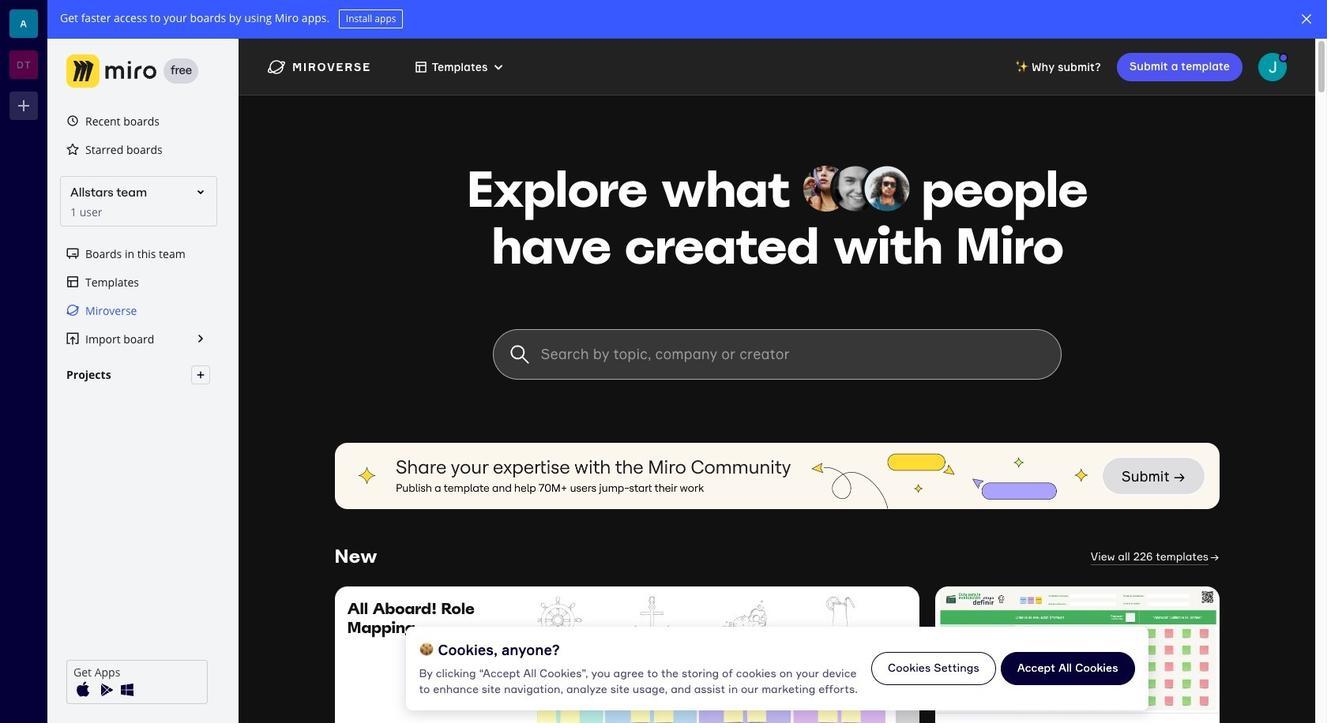 Task type: vqa. For each thing, say whether or not it's contained in the screenshot.
Creation toolbar
no



Task type: describe. For each thing, give the bounding box(es) containing it.
spagx image
[[66, 247, 79, 260]]

close image
[[1300, 12, 1314, 26]]



Task type: locate. For each thing, give the bounding box(es) containing it.
switch to dev team team image
[[9, 51, 38, 79]]

current team section region
[[57, 239, 220, 353]]

img image
[[66, 55, 156, 88], [73, 681, 92, 700], [96, 681, 115, 700], [118, 681, 137, 700]]

spagx image
[[66, 115, 79, 127], [66, 143, 79, 156], [66, 276, 79, 288], [66, 333, 79, 345], [196, 371, 205, 380]]

switch to allstars team image
[[9, 9, 38, 38]]

banner
[[47, 0, 403, 38]]



